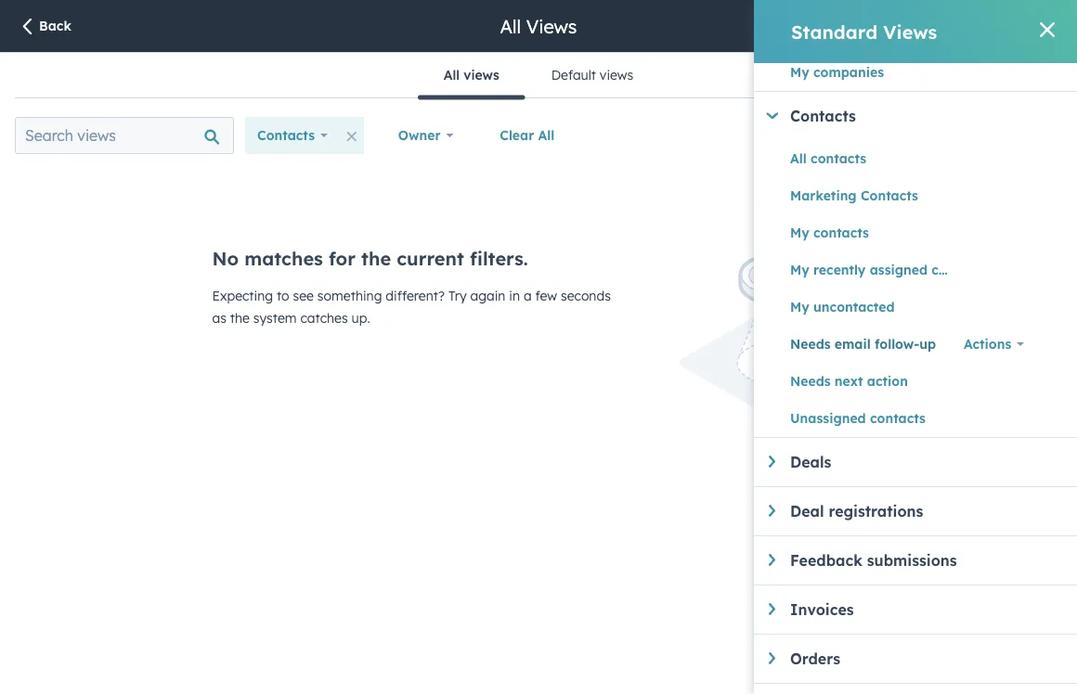 Task type: locate. For each thing, give the bounding box(es) containing it.
2 my from the top
[[790, 225, 809, 241]]

my uncontacted link
[[790, 296, 952, 318]]

0 vertical spatial caret image
[[766, 113, 778, 119]]

filters.
[[470, 247, 528, 270]]

1 caret image from the top
[[769, 456, 775, 468]]

default views button
[[525, 53, 659, 97]]

0 horizontal spatial contacts
[[257, 127, 315, 143]]

2 views from the left
[[600, 67, 633, 83]]

close image
[[1040, 22, 1055, 37]]

catches
[[300, 310, 348, 326]]

my companies link
[[790, 61, 952, 84]]

views up default
[[526, 14, 577, 38]]

views
[[464, 67, 499, 83], [600, 67, 633, 83]]

views right default
[[600, 67, 633, 83]]

the right as on the left top of page
[[230, 310, 250, 326]]

views
[[526, 14, 577, 38], [883, 20, 937, 43]]

try
[[448, 288, 467, 304]]

caret image inside orders dropdown button
[[769, 653, 775, 665]]

1 horizontal spatial the
[[361, 247, 391, 270]]

2 needs from the top
[[790, 373, 831, 389]]

2 horizontal spatial contacts
[[861, 188, 918, 204]]

back
[[39, 18, 71, 34]]

1 vertical spatial caret image
[[769, 604, 775, 615]]

needs next action link
[[790, 370, 952, 393]]

all views button
[[418, 53, 525, 100]]

registrations
[[829, 502, 923, 521]]

the right for in the left top of the page
[[361, 247, 391, 270]]

the
[[361, 247, 391, 270], [230, 310, 250, 326]]

1 vertical spatial needs
[[790, 373, 831, 389]]

deal
[[790, 502, 824, 521]]

caret image inside contacts dropdown button
[[766, 113, 778, 119]]

caret image left orders
[[769, 653, 775, 665]]

needs for needs next action
[[790, 373, 831, 389]]

recently
[[813, 262, 866, 278]]

views for default views
[[600, 67, 633, 83]]

the inside the expecting to see something different? try again in a few seconds as the system catches up.
[[230, 310, 250, 326]]

0 vertical spatial needs
[[790, 336, 831, 352]]

contacts
[[811, 150, 866, 167], [813, 225, 869, 241], [932, 262, 987, 278], [870, 410, 926, 427]]

no
[[212, 247, 239, 270]]

caret image
[[766, 113, 778, 119], [769, 505, 775, 517], [769, 554, 775, 566]]

my left the recently
[[790, 262, 809, 278]]

action
[[867, 373, 908, 389]]

again
[[470, 288, 505, 304]]

contacts
[[790, 107, 856, 125], [257, 127, 315, 143], [861, 188, 918, 204]]

to
[[277, 288, 289, 304]]

all up all views button
[[500, 14, 521, 38]]

all views
[[444, 67, 499, 83]]

2 vertical spatial caret image
[[769, 554, 775, 566]]

up.
[[351, 310, 370, 326]]

contacts inside popup button
[[257, 127, 315, 143]]

caret image for deals
[[769, 456, 775, 468]]

contacts for unassigned contacts
[[870, 410, 926, 427]]

all inside page section element
[[500, 14, 521, 38]]

my contacts link
[[790, 222, 952, 244]]

my left uncontacted at the right of page
[[790, 299, 809, 315]]

navigation containing all views
[[418, 53, 659, 100]]

caret image left invoices
[[769, 604, 775, 615]]

4 my from the top
[[790, 299, 809, 315]]

0 horizontal spatial views
[[464, 67, 499, 83]]

needs left the next
[[790, 373, 831, 389]]

1 needs from the top
[[790, 336, 831, 352]]

my uncontacted
[[790, 299, 895, 315]]

caret image for invoices
[[769, 604, 775, 615]]

all for all views
[[500, 14, 521, 38]]

contacts up marketing
[[811, 150, 866, 167]]

1 horizontal spatial views
[[883, 20, 937, 43]]

deals
[[790, 453, 831, 472]]

0 horizontal spatial the
[[230, 310, 250, 326]]

all up owner popup button
[[444, 67, 460, 83]]

my companies
[[790, 64, 884, 80]]

caret image inside feedback submissions 'dropdown button'
[[769, 554, 775, 566]]

3 caret image from the top
[[769, 653, 775, 665]]

my for my companies
[[790, 64, 809, 80]]

all contacts link
[[790, 148, 952, 170]]

1 horizontal spatial views
[[600, 67, 633, 83]]

my for my contacts
[[790, 225, 809, 241]]

2 caret image from the top
[[769, 604, 775, 615]]

my down marketing
[[790, 225, 809, 241]]

unassigned contacts link
[[790, 408, 952, 430]]

all up marketing
[[790, 150, 807, 167]]

1 views from the left
[[464, 67, 499, 83]]

needs
[[790, 336, 831, 352], [790, 373, 831, 389]]

up
[[919, 336, 936, 352]]

Search views search field
[[15, 117, 234, 154]]

back link
[[19, 17, 71, 37]]

views up my companies link at the right top of page
[[883, 20, 937, 43]]

needs next action
[[790, 373, 908, 389]]

3 my from the top
[[790, 262, 809, 278]]

my for my uncontacted
[[790, 299, 809, 315]]

my left companies
[[790, 64, 809, 80]]

my
[[790, 64, 809, 80], [790, 225, 809, 241], [790, 262, 809, 278], [790, 299, 809, 315]]

0 horizontal spatial views
[[526, 14, 577, 38]]

for
[[329, 247, 356, 270]]

all for all views
[[444, 67, 460, 83]]

caret image inside deal registrations dropdown button
[[769, 505, 775, 517]]

1 vertical spatial caret image
[[769, 505, 775, 517]]

navigation
[[418, 53, 659, 100]]

all for all contacts
[[790, 150, 807, 167]]

1 vertical spatial contacts
[[257, 127, 315, 143]]

1 vertical spatial the
[[230, 310, 250, 326]]

all views
[[500, 14, 577, 38]]

caret image inside invoices "dropdown button"
[[769, 604, 775, 615]]

views for all views
[[526, 14, 577, 38]]

0 vertical spatial caret image
[[769, 456, 775, 468]]

all contacts
[[790, 150, 866, 167]]

2 vertical spatial caret image
[[769, 653, 775, 665]]

2 vertical spatial contacts
[[861, 188, 918, 204]]

views inside page section element
[[526, 14, 577, 38]]

caret image left deals
[[769, 456, 775, 468]]

deal registrations button
[[769, 502, 1077, 521]]

in
[[509, 288, 520, 304]]

clear
[[500, 127, 534, 143]]

views down page section element
[[464, 67, 499, 83]]

caret image inside deals dropdown button
[[769, 456, 775, 468]]

needs left 'email'
[[790, 336, 831, 352]]

1 my from the top
[[790, 64, 809, 80]]

something
[[317, 288, 382, 304]]

contacts up the recently
[[813, 225, 869, 241]]

needs for needs email follow-up
[[790, 336, 831, 352]]

all right the clear
[[538, 127, 555, 143]]

expecting
[[212, 288, 273, 304]]

caret image
[[769, 456, 775, 468], [769, 604, 775, 615], [769, 653, 775, 665]]

all
[[500, 14, 521, 38], [444, 67, 460, 83], [538, 127, 555, 143], [790, 150, 807, 167]]

0 vertical spatial contacts
[[790, 107, 856, 125]]

actions button
[[952, 326, 1036, 363]]

my contacts
[[790, 225, 869, 241]]

contacts down the action on the bottom
[[870, 410, 926, 427]]

feedback
[[790, 552, 862, 570]]



Task type: vqa. For each thing, say whether or not it's contained in the screenshot.
Owner
yes



Task type: describe. For each thing, give the bounding box(es) containing it.
views for standard views
[[883, 20, 937, 43]]

marketing
[[790, 188, 857, 204]]

next
[[835, 373, 863, 389]]

different?
[[386, 288, 445, 304]]

clear all
[[500, 127, 555, 143]]

matches
[[245, 247, 323, 270]]

needs email follow-up link
[[790, 333, 952, 356]]

few
[[535, 288, 557, 304]]

unassigned contacts
[[790, 410, 926, 427]]

owner button
[[386, 117, 465, 154]]

caret image for contacts
[[766, 113, 778, 119]]

marketing contacts
[[790, 188, 918, 204]]

as
[[212, 310, 226, 326]]

expecting to see something different? try again in a few seconds as the system catches up.
[[212, 288, 611, 326]]

feedback submissions
[[790, 552, 957, 570]]

marketing contacts link
[[790, 185, 952, 207]]

actions
[[964, 336, 1011, 352]]

needs email follow-up
[[790, 336, 936, 352]]

contacts right assigned
[[932, 262, 987, 278]]

orders
[[790, 650, 840, 669]]

views for all views
[[464, 67, 499, 83]]

feedback submissions button
[[769, 552, 1077, 570]]

a
[[524, 288, 532, 304]]

uncontacted
[[813, 299, 895, 315]]

owner
[[398, 127, 441, 143]]

email
[[835, 336, 871, 352]]

my recently assigned contacts link
[[790, 259, 987, 281]]

orders button
[[769, 650, 1077, 669]]

contacts for my contacts
[[813, 225, 869, 241]]

follow-
[[875, 336, 919, 352]]

seconds
[[561, 288, 611, 304]]

deals button
[[769, 453, 1077, 472]]

standard
[[791, 20, 878, 43]]

my recently assigned contacts
[[790, 262, 987, 278]]

no matches for the current filters.
[[212, 247, 528, 270]]

caret image for orders
[[769, 653, 775, 665]]

current
[[397, 247, 464, 270]]

clear all button
[[488, 117, 567, 154]]

caret image for feedback submissions
[[769, 554, 775, 566]]

submissions
[[867, 552, 957, 570]]

caret image for deal registrations
[[769, 505, 775, 517]]

see
[[293, 288, 314, 304]]

contacts button
[[766, 107, 1077, 125]]

companies
[[813, 64, 884, 80]]

unassigned
[[790, 410, 866, 427]]

assigned
[[870, 262, 928, 278]]

page section element
[[0, 0, 1077, 52]]

default
[[551, 67, 596, 83]]

1 horizontal spatial contacts
[[790, 107, 856, 125]]

invoices
[[790, 601, 854, 619]]

standard views
[[791, 20, 937, 43]]

deal registrations
[[790, 502, 923, 521]]

my for my recently assigned contacts
[[790, 262, 809, 278]]

contacts button
[[245, 117, 340, 154]]

invoices button
[[769, 601, 1077, 619]]

contacts for all contacts
[[811, 150, 866, 167]]

0 vertical spatial the
[[361, 247, 391, 270]]

system
[[253, 310, 297, 326]]

default views
[[551, 67, 633, 83]]



